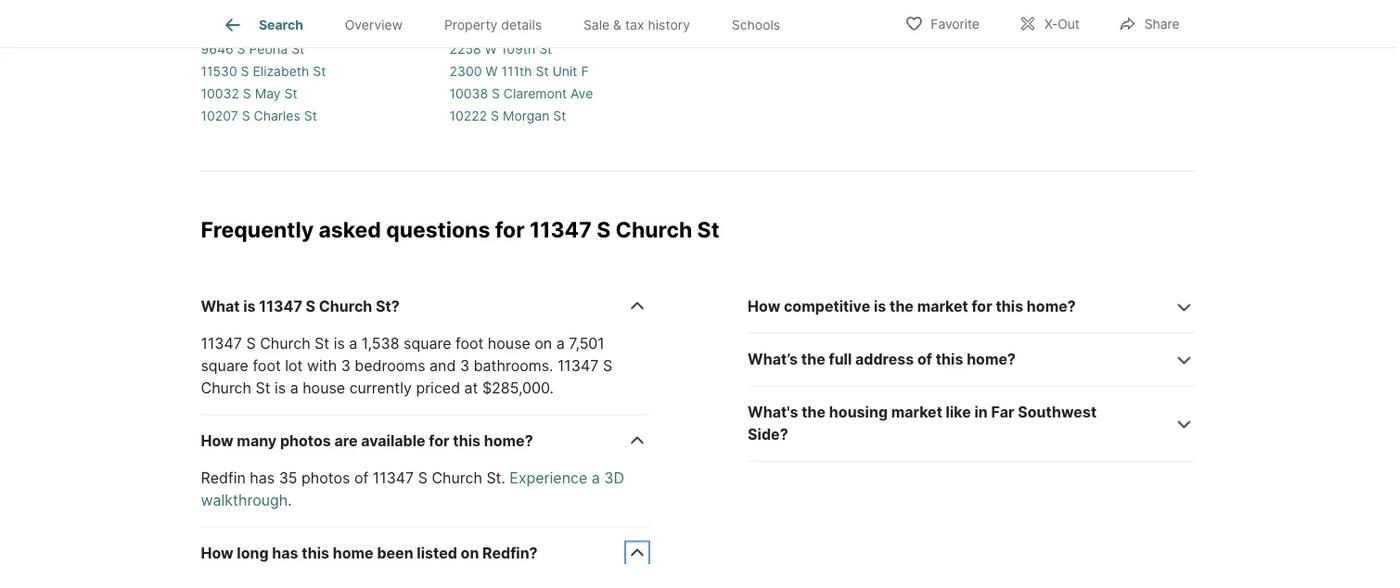 Task type: describe. For each thing, give the bounding box(es) containing it.
the for housing
[[802, 403, 826, 421]]

what's
[[748, 403, 799, 421]]

10222 s morgan st
[[450, 108, 567, 124]]

11347 s church st is a house currently priced at $285,000.
[[201, 357, 613, 397]]

10207 s charles st link
[[201, 108, 317, 124]]

is right the what
[[243, 297, 256, 316]]

house inside 11347 s church st is a house currently priced at $285,000.
[[303, 379, 345, 397]]

how competitive is the market for this home? button
[[748, 281, 1196, 334]]

what's the full address of this home? button
[[748, 334, 1196, 387]]

9733 s wood st link
[[450, 19, 549, 35]]

sangamon
[[249, 19, 315, 35]]

history
[[648, 17, 691, 33]]

experience a 3d walkthrough
[[201, 469, 625, 510]]

9733 s wood st
[[450, 19, 549, 35]]

been
[[377, 544, 414, 562]]

what's the housing market like in far southwest side? button
[[748, 387, 1196, 462]]

10038
[[450, 86, 488, 101]]

unit
[[553, 63, 578, 79]]

11530 s elizabeth st link
[[201, 63, 326, 79]]

property
[[445, 17, 498, 33]]

overview
[[345, 17, 403, 33]]

a left 7,501
[[557, 335, 565, 353]]

sale
[[584, 17, 610, 33]]

out
[[1058, 16, 1080, 32]]

peoria
[[249, 41, 288, 57]]

home? inside dropdown button
[[967, 350, 1016, 368]]

photos inside dropdown button
[[280, 432, 331, 450]]

st for 11347 s church st is a 1,538 square foot house on a 7,501 square foot lot with 3 bedrooms and 3 bathrooms.
[[315, 335, 330, 353]]

asked
[[319, 216, 381, 242]]

bathrooms.
[[474, 357, 554, 375]]

favorite button
[[890, 4, 996, 42]]

st for 9646 s peoria st
[[292, 41, 305, 57]]

2300 w 111th st unit f
[[450, 63, 589, 79]]

s for 11530 s elizabeth st
[[241, 63, 249, 79]]

10038 s claremont ave link
[[450, 86, 593, 101]]

60643
[[717, 19, 758, 35]]

7,501
[[569, 335, 605, 353]]

what's the housing market like in far southwest side?
[[748, 403, 1097, 444]]

x-
[[1045, 16, 1058, 32]]

f
[[581, 63, 589, 79]]

questions
[[386, 216, 490, 242]]

property details tab
[[424, 3, 563, 47]]

favorite
[[931, 16, 980, 32]]

st.
[[487, 469, 506, 487]]

experience a 3d walkthrough button
[[201, 469, 625, 510]]

10207
[[201, 108, 238, 124]]

2258 w 109th st
[[450, 41, 552, 57]]

s for 11347 s church st is a house currently priced at $285,000.
[[603, 357, 613, 375]]

side?
[[748, 426, 789, 444]]

full
[[829, 350, 852, 368]]

tax
[[626, 17, 645, 33]]

9944 s sangamon st
[[201, 19, 331, 35]]

this inside dropdown button
[[936, 350, 964, 368]]

2300 w 111th st unit f link
[[450, 63, 589, 79]]

sale & tax history
[[584, 17, 691, 33]]

all 60643 new listings
[[698, 19, 841, 35]]

s for 9944 s sangamon st
[[238, 19, 246, 35]]

schools tab
[[711, 3, 802, 47]]

redfin
[[201, 469, 246, 487]]

this up what's the full address of this home? dropdown button
[[996, 297, 1024, 316]]

w for 2300
[[486, 63, 498, 79]]

of for address
[[918, 350, 933, 368]]

st for 2300 w 111th st unit f
[[536, 63, 549, 79]]

schools
[[732, 17, 781, 33]]

10032
[[201, 86, 239, 101]]

st for 10032 s may st
[[284, 86, 298, 101]]

w for 2258
[[485, 41, 497, 57]]

a inside 11347 s church st is a house currently priced at $285,000.
[[290, 379, 299, 397]]

3d
[[605, 469, 625, 487]]

like
[[946, 403, 972, 421]]

listings
[[793, 19, 841, 35]]

s for 11347 s church st is a 1,538 square foot house on a 7,501 square foot lot with 3 bedrooms and 3 bathrooms.
[[246, 335, 256, 353]]

listed
[[417, 544, 458, 562]]

for for how many photos are available for this home?
[[429, 432, 450, 450]]

1,538
[[362, 335, 400, 353]]

10222
[[450, 108, 487, 124]]

frequently asked questions for 11347 s church st
[[201, 216, 720, 242]]

on inside 11347 s church st is a 1,538 square foot house on a 7,501 square foot lot with 3 bedrooms and 3 bathrooms.
[[535, 335, 553, 353]]

11530 s elizabeth st
[[201, 63, 326, 79]]

far
[[992, 403, 1015, 421]]

on inside dropdown button
[[461, 544, 479, 562]]

109th
[[501, 41, 536, 57]]

11347 inside what is 11347 s church st? dropdown button
[[259, 297, 303, 316]]

long
[[237, 544, 269, 562]]

with
[[307, 357, 337, 375]]

s for 10207 s charles st
[[242, 108, 250, 124]]

ave
[[571, 86, 593, 101]]

is inside 11347 s church st is a house currently priced at $285,000.
[[275, 379, 286, 397]]

s for 10222 s morgan st
[[491, 108, 499, 124]]

the for full
[[802, 350, 826, 368]]

how many photos are available for this home? button
[[201, 415, 649, 467]]

wood
[[497, 19, 532, 35]]

property details
[[445, 17, 542, 33]]

1 horizontal spatial square
[[404, 335, 452, 353]]

$285,000.
[[483, 379, 554, 397]]

all 60643 new listings link
[[698, 19, 841, 35]]

2300
[[450, 63, 482, 79]]

11347 s church st is a 1,538 square foot house on a 7,501 square foot lot with 3 bedrooms and 3 bathrooms.
[[201, 335, 605, 375]]

currently
[[350, 379, 412, 397]]

2258
[[450, 41, 481, 57]]

what is 11347 s church st?
[[201, 297, 400, 316]]

1 vertical spatial photos
[[302, 469, 350, 487]]

how for how competitive is the market for this home?
[[748, 297, 781, 316]]

s for 9733 s wood st
[[485, 19, 493, 35]]

search link
[[222, 14, 303, 36]]

housing
[[830, 403, 888, 421]]

new
[[762, 19, 790, 35]]

claremont
[[504, 86, 567, 101]]

tab list containing search
[[201, 0, 816, 47]]

st for 11347 s church st is a house currently priced at $285,000.
[[256, 379, 271, 397]]

a left 1,538
[[349, 335, 358, 353]]



Task type: locate. For each thing, give the bounding box(es) containing it.
1 3 from the left
[[341, 357, 351, 375]]

w
[[485, 41, 497, 57], [486, 63, 498, 79]]

1 horizontal spatial on
[[535, 335, 553, 353]]

s inside 11347 s church st is a 1,538 square foot house on a 7,501 square foot lot with 3 bedrooms and 3 bathrooms.
[[246, 335, 256, 353]]

market left like
[[892, 403, 943, 421]]

9733
[[450, 19, 481, 35]]

how for how long has this home been listed on redfin?
[[201, 544, 234, 562]]

for right available
[[429, 432, 450, 450]]

market up what's the full address of this home? dropdown button
[[918, 297, 969, 316]]

square
[[404, 335, 452, 353], [201, 357, 249, 375]]

market inside dropdown button
[[918, 297, 969, 316]]

of inside dropdown button
[[918, 350, 933, 368]]

0 vertical spatial for
[[495, 216, 525, 242]]

foot left the lot
[[253, 357, 281, 375]]

111th
[[502, 63, 532, 79]]

house inside 11347 s church st is a 1,538 square foot house on a 7,501 square foot lot with 3 bedrooms and 3 bathrooms.
[[488, 335, 531, 353]]

details
[[502, 17, 542, 33]]

market
[[918, 297, 969, 316], [892, 403, 943, 421]]

1 vertical spatial of
[[355, 469, 369, 487]]

redfin?
[[483, 544, 538, 562]]

st for 10207 s charles st
[[304, 108, 317, 124]]

2 vertical spatial how
[[201, 544, 234, 562]]

1 vertical spatial square
[[201, 357, 249, 375]]

of
[[918, 350, 933, 368], [355, 469, 369, 487]]

for up what's the full address of this home? dropdown button
[[972, 297, 993, 316]]

is up with
[[334, 335, 345, 353]]

0 vertical spatial square
[[404, 335, 452, 353]]

9646 s peoria st
[[201, 41, 305, 57]]

0 horizontal spatial on
[[461, 544, 479, 562]]

s for 10038 s claremont ave
[[492, 86, 500, 101]]

1 horizontal spatial for
[[495, 216, 525, 242]]

home
[[333, 544, 374, 562]]

0 vertical spatial has
[[250, 469, 275, 487]]

this
[[996, 297, 1024, 316], [936, 350, 964, 368], [453, 432, 481, 450], [302, 544, 330, 562]]

0 vertical spatial of
[[918, 350, 933, 368]]

1 vertical spatial house
[[303, 379, 345, 397]]

0 vertical spatial house
[[488, 335, 531, 353]]

this up like
[[936, 350, 964, 368]]

10222 s morgan st link
[[450, 108, 567, 124]]

1 vertical spatial the
[[802, 350, 826, 368]]

square up and
[[404, 335, 452, 353]]

how long has this home been listed on redfin? button
[[201, 528, 649, 565]]

1 horizontal spatial house
[[488, 335, 531, 353]]

how many photos are available for this home?
[[201, 432, 533, 450]]

2 vertical spatial the
[[802, 403, 826, 421]]

overview tab
[[324, 3, 424, 47]]

0 vertical spatial foot
[[456, 335, 484, 353]]

the inside how competitive is the market for this home? dropdown button
[[890, 297, 914, 316]]

church inside dropdown button
[[319, 297, 372, 316]]

0 vertical spatial the
[[890, 297, 914, 316]]

9944
[[201, 19, 234, 35]]

and
[[430, 357, 456, 375]]

share
[[1145, 16, 1180, 32]]

1 vertical spatial how
[[201, 432, 234, 450]]

st inside 11347 s church st is a 1,538 square foot house on a 7,501 square foot lot with 3 bedrooms and 3 bathrooms.
[[315, 335, 330, 353]]

0 vertical spatial market
[[918, 297, 969, 316]]

w down 9733 s wood st
[[485, 41, 497, 57]]

x-out
[[1045, 16, 1080, 32]]

2 horizontal spatial for
[[972, 297, 993, 316]]

address
[[856, 350, 915, 368]]

share button
[[1103, 4, 1196, 42]]

st inside 11347 s church st is a house currently priced at $285,000.
[[256, 379, 271, 397]]

2 horizontal spatial home?
[[1027, 297, 1077, 316]]

s inside what is 11347 s church st? dropdown button
[[306, 297, 316, 316]]

what
[[201, 297, 240, 316]]

walkthrough
[[201, 491, 288, 510]]

st for 9944 s sangamon st
[[318, 19, 331, 35]]

foot up and
[[456, 335, 484, 353]]

st for 2258 w 109th st
[[539, 41, 552, 57]]

sale & tax history tab
[[563, 3, 711, 47]]

on right "listed"
[[461, 544, 479, 562]]

s inside 11347 s church st is a house currently priced at $285,000.
[[603, 357, 613, 375]]

3
[[341, 357, 351, 375], [460, 357, 470, 375]]

of down how many photos are available for this home?
[[355, 469, 369, 487]]

0 horizontal spatial 3
[[341, 357, 351, 375]]

competitive
[[784, 297, 871, 316]]

0 horizontal spatial of
[[355, 469, 369, 487]]

has left 35
[[250, 469, 275, 487]]

bedrooms
[[355, 357, 426, 375]]

st for 11530 s elizabeth st
[[313, 63, 326, 79]]

tab list
[[201, 0, 816, 47]]

is right competitive
[[874, 297, 887, 316]]

9646 s peoria st link
[[201, 41, 305, 57]]

1 vertical spatial market
[[892, 403, 943, 421]]

the up "address"
[[890, 297, 914, 316]]

how up what's
[[748, 297, 781, 316]]

redfin has 35 photos of 11347 s church st.
[[201, 469, 510, 487]]

how left long
[[201, 544, 234, 562]]

experience
[[510, 469, 588, 487]]

the inside what's the housing market like in far southwest side?
[[802, 403, 826, 421]]

0 horizontal spatial house
[[303, 379, 345, 397]]

w down 2258 w 109th st
[[486, 63, 498, 79]]

a down the lot
[[290, 379, 299, 397]]

3 right and
[[460, 357, 470, 375]]

11347
[[530, 216, 592, 242], [259, 297, 303, 316], [201, 335, 242, 353], [558, 357, 599, 375], [373, 469, 414, 487]]

1 vertical spatial has
[[272, 544, 298, 562]]

all
[[698, 19, 713, 35]]

on
[[535, 335, 553, 353], [461, 544, 479, 562]]

0 vertical spatial w
[[485, 41, 497, 57]]

this left home
[[302, 544, 330, 562]]

0 horizontal spatial square
[[201, 357, 249, 375]]

the left full
[[802, 350, 826, 368]]

st for 9733 s wood st
[[536, 19, 549, 35]]

2 vertical spatial for
[[429, 432, 450, 450]]

for right the questions
[[495, 216, 525, 242]]

a inside experience a 3d walkthrough
[[592, 469, 600, 487]]

home? for how many photos are available for this home?
[[484, 432, 533, 450]]

market inside what's the housing market like in far southwest side?
[[892, 403, 943, 421]]

35
[[279, 469, 298, 487]]

9646
[[201, 41, 234, 57]]

11347 inside 11347 s church st is a 1,538 square foot house on a 7,501 square foot lot with 3 bedrooms and 3 bathrooms.
[[201, 335, 242, 353]]

charles
[[254, 108, 301, 124]]

how
[[748, 297, 781, 316], [201, 432, 234, 450], [201, 544, 234, 562]]

10032 s may st link
[[201, 86, 298, 101]]

0 horizontal spatial home?
[[484, 432, 533, 450]]

1 vertical spatial home?
[[967, 350, 1016, 368]]

on up "bathrooms."
[[535, 335, 553, 353]]

southwest
[[1019, 403, 1097, 421]]

10038 s claremont ave
[[450, 86, 593, 101]]

is down the lot
[[275, 379, 286, 397]]

of for photos
[[355, 469, 369, 487]]

is
[[243, 297, 256, 316], [874, 297, 887, 316], [334, 335, 345, 353], [275, 379, 286, 397]]

is inside 11347 s church st is a 1,538 square foot house on a 7,501 square foot lot with 3 bedrooms and 3 bathrooms.
[[334, 335, 345, 353]]

1 horizontal spatial 3
[[460, 357, 470, 375]]

church inside 11347 s church st is a 1,538 square foot house on a 7,501 square foot lot with 3 bedrooms and 3 bathrooms.
[[260, 335, 311, 353]]

x-out button
[[1003, 4, 1096, 42]]

in
[[975, 403, 988, 421]]

0 horizontal spatial foot
[[253, 357, 281, 375]]

9944 s sangamon st link
[[201, 19, 331, 35]]

s for 10032 s may st
[[243, 86, 251, 101]]

how for how many photos are available for this home?
[[201, 432, 234, 450]]

1 horizontal spatial foot
[[456, 335, 484, 353]]

0 vertical spatial photos
[[280, 432, 331, 450]]

for for how competitive is the market for this home?
[[972, 297, 993, 316]]

st?
[[376, 297, 400, 316]]

a left 3d
[[592, 469, 600, 487]]

foot
[[456, 335, 484, 353], [253, 357, 281, 375]]

church inside 11347 s church st is a house currently priced at $285,000.
[[201, 379, 252, 397]]

2258 w 109th st link
[[450, 41, 552, 57]]

the right the what's
[[802, 403, 826, 421]]

a
[[349, 335, 358, 353], [557, 335, 565, 353], [290, 379, 299, 397], [592, 469, 600, 487]]

at
[[465, 379, 478, 397]]

may
[[255, 86, 281, 101]]

this down the at
[[453, 432, 481, 450]]

photos right 35
[[302, 469, 350, 487]]

how up redfin at left bottom
[[201, 432, 234, 450]]

2 3 from the left
[[460, 357, 470, 375]]

of right "address"
[[918, 350, 933, 368]]

10207 s charles st
[[201, 108, 317, 124]]

square down the what
[[201, 357, 249, 375]]

s
[[238, 19, 246, 35], [485, 19, 493, 35], [237, 41, 246, 57], [241, 63, 249, 79], [243, 86, 251, 101], [492, 86, 500, 101], [242, 108, 250, 124], [491, 108, 499, 124], [597, 216, 611, 242], [306, 297, 316, 316], [246, 335, 256, 353], [603, 357, 613, 375], [418, 469, 428, 487]]

what's
[[748, 350, 798, 368]]

what is 11347 s church st? button
[[201, 281, 649, 333]]

.
[[288, 491, 292, 510]]

many
[[237, 432, 277, 450]]

st for 10222 s morgan st
[[553, 108, 567, 124]]

house down with
[[303, 379, 345, 397]]

has inside dropdown button
[[272, 544, 298, 562]]

2 vertical spatial home?
[[484, 432, 533, 450]]

are
[[335, 432, 358, 450]]

home?
[[1027, 297, 1077, 316], [967, 350, 1016, 368], [484, 432, 533, 450]]

elizabeth
[[253, 63, 309, 79]]

1 vertical spatial for
[[972, 297, 993, 316]]

available
[[361, 432, 426, 450]]

the
[[890, 297, 914, 316], [802, 350, 826, 368], [802, 403, 826, 421]]

how long has this home been listed on redfin?
[[201, 544, 538, 562]]

photos left are
[[280, 432, 331, 450]]

1 vertical spatial on
[[461, 544, 479, 562]]

0 horizontal spatial for
[[429, 432, 450, 450]]

1 horizontal spatial of
[[918, 350, 933, 368]]

11530
[[201, 63, 237, 79]]

frequently
[[201, 216, 314, 242]]

has right long
[[272, 544, 298, 562]]

for
[[495, 216, 525, 242], [972, 297, 993, 316], [429, 432, 450, 450]]

the inside what's the full address of this home? dropdown button
[[802, 350, 826, 368]]

1 vertical spatial w
[[486, 63, 498, 79]]

11347 inside 11347 s church st is a house currently priced at $285,000.
[[558, 357, 599, 375]]

1 horizontal spatial home?
[[967, 350, 1016, 368]]

s for 9646 s peoria st
[[237, 41, 246, 57]]

0 vertical spatial how
[[748, 297, 781, 316]]

home? for how competitive is the market for this home?
[[1027, 297, 1077, 316]]

3 right with
[[341, 357, 351, 375]]

&
[[614, 17, 622, 33]]

0 vertical spatial home?
[[1027, 297, 1077, 316]]

0 vertical spatial on
[[535, 335, 553, 353]]

house up "bathrooms."
[[488, 335, 531, 353]]

1 vertical spatial foot
[[253, 357, 281, 375]]

priced
[[416, 379, 460, 397]]



Task type: vqa. For each thing, say whether or not it's contained in the screenshot.
in
yes



